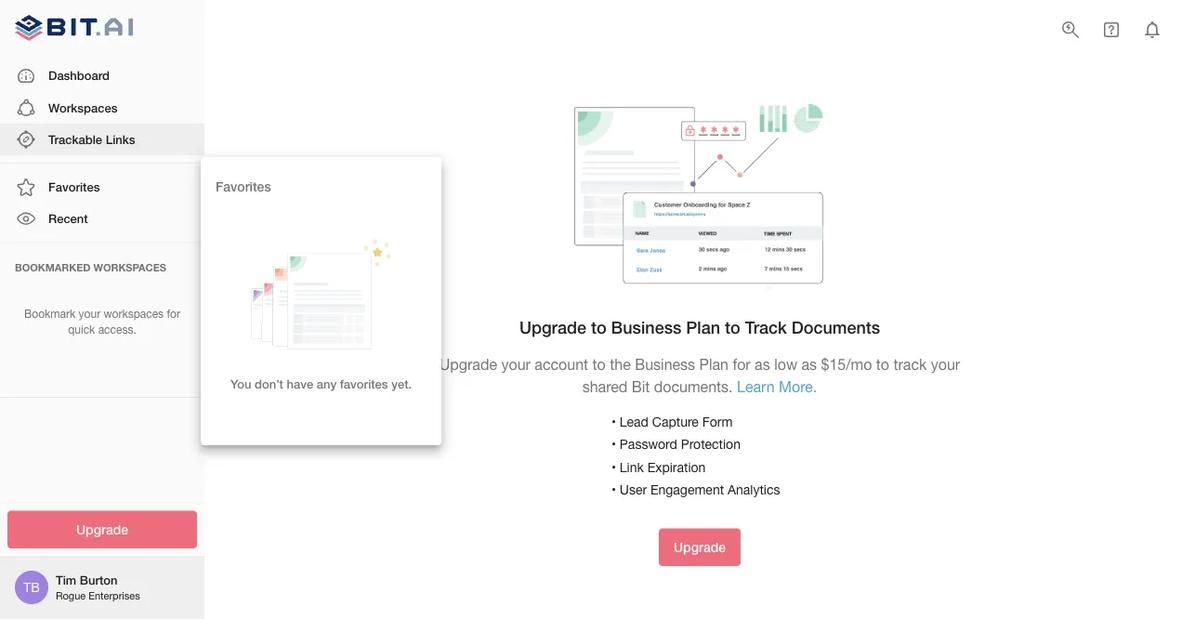 Task type: vqa. For each thing, say whether or not it's contained in the screenshot.
Learn More.
yes



Task type: locate. For each thing, give the bounding box(es) containing it.
favorites menu
[[201, 157, 442, 445]]

1 horizontal spatial your
[[501, 356, 531, 373]]

your up quick
[[79, 307, 101, 320]]

your right track on the bottom of page
[[931, 356, 960, 373]]

to left track on the bottom of page
[[876, 356, 890, 373]]

have
[[287, 377, 313, 392]]

as
[[755, 356, 770, 373], [802, 356, 817, 373]]

• left link
[[612, 459, 616, 475]]

• left password
[[612, 436, 616, 452]]

• left lead
[[612, 414, 616, 429]]

1 as from the left
[[755, 356, 770, 373]]

1 horizontal spatial for
[[733, 356, 751, 373]]

business up the on the right
[[611, 317, 682, 337]]

• lead capture form • password protection • link expiration • user engagement analytics
[[612, 414, 780, 497]]

to
[[591, 317, 607, 337], [725, 317, 741, 337], [593, 356, 606, 373], [876, 356, 890, 373]]

bookmarked workspaces
[[15, 261, 166, 273]]

for up learn
[[733, 356, 751, 373]]

workspaces
[[48, 100, 118, 115]]

1 horizontal spatial favorites
[[216, 179, 271, 194]]

for right workspaces
[[167, 307, 180, 320]]

your inside bookmark your workspaces for quick access.
[[79, 307, 101, 320]]

bookmark
[[24, 307, 76, 320]]

trackable links button
[[0, 124, 204, 155]]

upgrade button down the 'engagement'
[[659, 529, 741, 566]]

account
[[535, 356, 589, 373]]

0 vertical spatial plan
[[686, 317, 720, 337]]

• left user
[[612, 482, 616, 497]]

upgrade your account to the business plan for as low as $15/mo to track your shared bit documents.
[[439, 356, 960, 395]]

favorites button
[[0, 171, 204, 203]]

tim burton rogue enterprises
[[56, 573, 140, 602]]

1 horizontal spatial as
[[802, 356, 817, 373]]

user
[[620, 482, 647, 497]]

analytics
[[728, 482, 780, 497]]

plan up upgrade your account to the business plan for as low as $15/mo to track your shared bit documents.
[[686, 317, 720, 337]]

•
[[612, 414, 616, 429], [612, 436, 616, 452], [612, 459, 616, 475], [612, 482, 616, 497]]

workspaces button
[[0, 92, 204, 124]]

for inside upgrade your account to the business plan for as low as $15/mo to track your shared bit documents.
[[733, 356, 751, 373]]

0 horizontal spatial for
[[167, 307, 180, 320]]

your for account
[[501, 356, 531, 373]]

link
[[620, 459, 644, 475]]

1 vertical spatial for
[[733, 356, 751, 373]]

as right low
[[802, 356, 817, 373]]

your left account
[[501, 356, 531, 373]]

quick
[[68, 323, 95, 336]]

bit
[[632, 378, 650, 395]]

business up bit
[[635, 356, 695, 373]]

protection
[[681, 436, 741, 452]]

to up shared on the bottom of the page
[[591, 317, 607, 337]]

upgrade button up burton
[[7, 511, 197, 548]]

plan up documents. in the right of the page
[[700, 356, 729, 373]]

low
[[774, 356, 798, 373]]

0 horizontal spatial as
[[755, 356, 770, 373]]

access.
[[98, 323, 136, 336]]

2 horizontal spatial your
[[931, 356, 960, 373]]

0 horizontal spatial your
[[79, 307, 101, 320]]

plan
[[686, 317, 720, 337], [700, 356, 729, 373]]

$15/mo
[[821, 356, 872, 373]]

for
[[167, 307, 180, 320], [733, 356, 751, 373]]

don't
[[255, 377, 283, 392]]

lead
[[620, 414, 649, 429]]

plan inside upgrade your account to the business plan for as low as $15/mo to track your shared bit documents.
[[700, 356, 729, 373]]

links
[[106, 132, 135, 146]]

your
[[79, 307, 101, 320], [501, 356, 531, 373], [931, 356, 960, 373]]

track
[[894, 356, 927, 373]]

upgrade
[[520, 317, 586, 337], [439, 356, 497, 373], [76, 522, 128, 537], [674, 540, 726, 555]]

upgrade button
[[7, 511, 197, 548], [659, 529, 741, 566]]

0 vertical spatial business
[[611, 317, 682, 337]]

favorites
[[216, 179, 271, 194], [48, 180, 100, 194]]

0 vertical spatial for
[[167, 307, 180, 320]]

trackable links
[[48, 132, 135, 146]]

you
[[231, 377, 251, 392]]

upgrade to business plan to track documents
[[520, 317, 880, 337]]

trackable
[[48, 132, 102, 146]]

recent
[[48, 211, 88, 226]]

1 vertical spatial business
[[635, 356, 695, 373]]

business
[[611, 317, 682, 337], [635, 356, 695, 373]]

learn more. link
[[737, 378, 817, 395]]

documents.
[[654, 378, 733, 395]]

0 horizontal spatial favorites
[[48, 180, 100, 194]]

as up learn
[[755, 356, 770, 373]]

favorites inside button
[[48, 180, 100, 194]]

password
[[620, 436, 677, 452]]

1 vertical spatial plan
[[700, 356, 729, 373]]



Task type: describe. For each thing, give the bounding box(es) containing it.
1 horizontal spatial upgrade button
[[659, 529, 741, 566]]

burton
[[80, 573, 118, 587]]

the
[[610, 356, 631, 373]]

workspaces
[[93, 261, 166, 273]]

capture
[[652, 414, 699, 429]]

to left track
[[725, 317, 741, 337]]

enterprises
[[89, 590, 140, 602]]

bookmarked
[[15, 261, 91, 273]]

upgrade inside upgrade your account to the business plan for as low as $15/mo to track your shared bit documents.
[[439, 356, 497, 373]]

0 horizontal spatial upgrade button
[[7, 511, 197, 548]]

2 as from the left
[[802, 356, 817, 373]]

learn
[[737, 378, 775, 395]]

bookmark your workspaces for quick access.
[[24, 307, 180, 336]]

favorites inside menu
[[216, 179, 271, 194]]

shared
[[583, 378, 628, 395]]

engagement
[[651, 482, 724, 497]]

you don't have any favorites yet.
[[231, 377, 412, 392]]

4 • from the top
[[612, 482, 616, 497]]

3 • from the top
[[612, 459, 616, 475]]

track
[[745, 317, 787, 337]]

to left the on the right
[[593, 356, 606, 373]]

tb
[[23, 580, 40, 595]]

form
[[702, 414, 733, 429]]

1 • from the top
[[612, 414, 616, 429]]

recent button
[[0, 203, 204, 235]]

your for workspaces
[[79, 307, 101, 320]]

tim
[[56, 573, 76, 587]]

dashboard
[[48, 68, 110, 83]]

for inside bookmark your workspaces for quick access.
[[167, 307, 180, 320]]

learn more.
[[737, 378, 817, 395]]

favorites
[[340, 377, 388, 392]]

more.
[[779, 378, 817, 395]]

dashboard button
[[0, 60, 204, 92]]

expiration
[[648, 459, 706, 475]]

2 • from the top
[[612, 436, 616, 452]]

any
[[317, 377, 337, 392]]

rogue
[[56, 590, 86, 602]]

documents
[[792, 317, 880, 337]]

workspaces
[[104, 307, 164, 320]]

yet.
[[392, 377, 412, 392]]

business inside upgrade your account to the business plan for as low as $15/mo to track your shared bit documents.
[[635, 356, 695, 373]]



